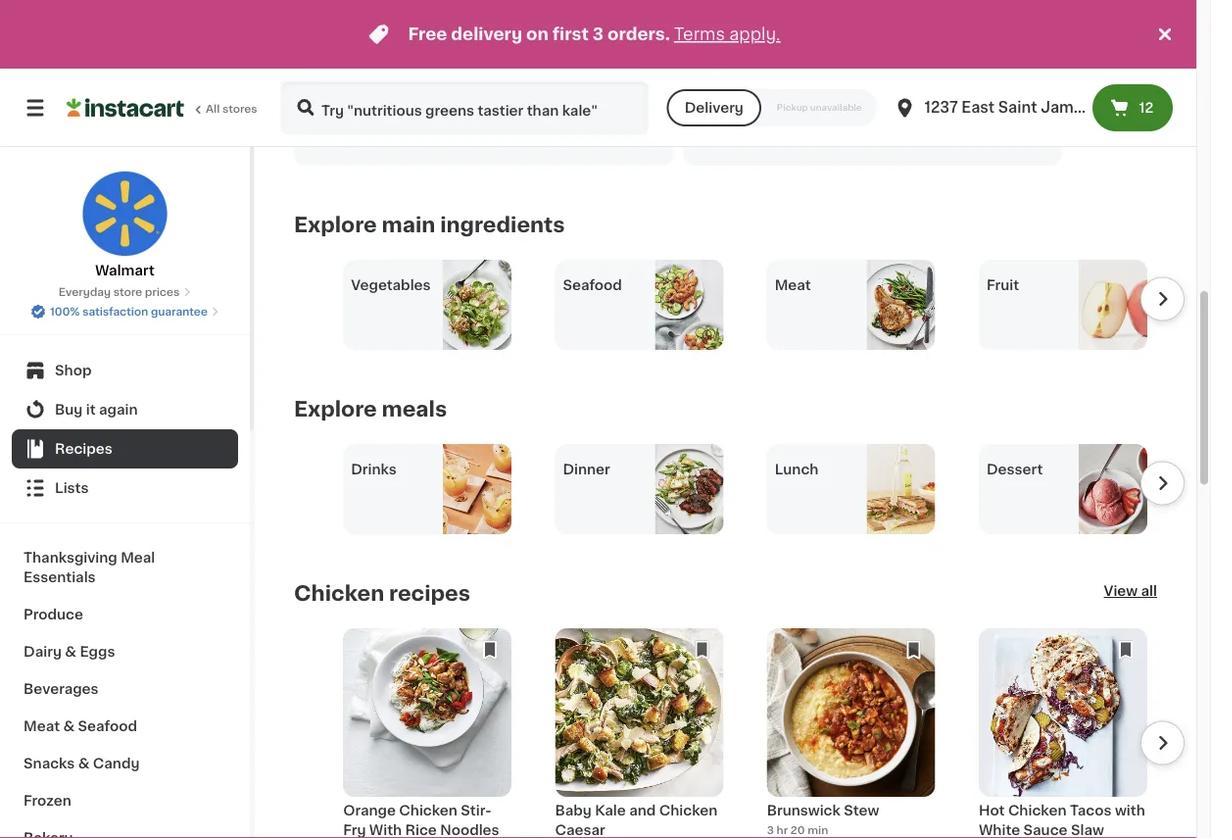 Task type: locate. For each thing, give the bounding box(es) containing it.
dinner
[[563, 463, 610, 477]]

1 horizontal spatial recipes
[[389, 583, 471, 604]]

lists link
[[12, 469, 238, 508]]

12 button
[[1093, 84, 1173, 131]]

recipe card group containing hot chicken tacos with white sauce slaw
[[979, 629, 1148, 838]]

store
[[113, 287, 142, 297]]

0 vertical spatial recipes
[[319, 129, 359, 140]]

tacos
[[1070, 804, 1112, 818]]

service type group
[[667, 89, 878, 126]]

dessert
[[987, 463, 1043, 477]]

rice cereal energy bars image
[[484, 0, 673, 92]]

0 horizontal spatial meat
[[24, 719, 60, 733]]

slaw
[[1071, 824, 1105, 838]]

0 horizontal spatial recipes
[[319, 129, 359, 140]]

1 vertical spatial seafood
[[78, 719, 137, 733]]

2 explore from the top
[[294, 399, 377, 420]]

brunswick stew
[[767, 804, 880, 818]]

limited time offer region
[[0, 0, 1154, 69]]

0 horizontal spatial seafood
[[78, 719, 137, 733]]

kale
[[595, 804, 626, 818]]

free
[[408, 26, 447, 43]]

produce
[[24, 608, 83, 621]]

ordered
[[699, 110, 758, 124]]

item carousel region containing drinks
[[294, 445, 1185, 535]]

& inside dairy & eggs 'link'
[[65, 645, 76, 659]]

2
[[310, 129, 316, 140]]

all stores link
[[67, 80, 259, 135]]

raspberry yogurt cereal bowl image
[[294, 0, 483, 92]]

prices
[[145, 287, 180, 297]]

item carousel region
[[294, 260, 1185, 350], [294, 445, 1185, 535], [294, 629, 1185, 838]]

2 vertical spatial &
[[78, 757, 90, 770]]

recipe card group containing baby kale and chicken caesar
[[555, 629, 724, 838]]

dinner link
[[555, 445, 724, 535]]

2 recipe card group from the left
[[555, 629, 724, 838]]

fruit link
[[979, 260, 1148, 350]]

meat for meat & seafood
[[24, 719, 60, 733]]

buy it again
[[55, 403, 138, 417]]

terms apply. link
[[674, 26, 781, 43]]

0 vertical spatial seafood
[[563, 279, 622, 293]]

ordered button
[[683, 0, 1062, 166]]

Search field
[[282, 82, 648, 133]]

1237
[[925, 100, 958, 115]]

1 horizontal spatial 3
[[767, 825, 774, 836]]

& left candy
[[78, 757, 90, 770]]

meat & seafood
[[24, 719, 137, 733]]

1 vertical spatial explore
[[294, 399, 377, 420]]

drinks
[[351, 463, 397, 477]]

item carousel region containing vegetables
[[294, 260, 1185, 350]]

2 vertical spatial item carousel region
[[294, 629, 1185, 838]]

snacks
[[24, 757, 75, 770]]

drinks link
[[343, 445, 512, 535]]

1 vertical spatial meat
[[24, 719, 60, 733]]

1237 east saint james street
[[925, 100, 1142, 115]]

instacart logo image
[[67, 96, 184, 120]]

0 vertical spatial item carousel region
[[294, 260, 1185, 350]]

& inside snacks & candy link
[[78, 757, 90, 770]]

item carousel region containing orange chicken stir- fry with rice noodles
[[294, 629, 1185, 838]]

3
[[593, 26, 604, 43], [767, 825, 774, 836]]

stir-
[[461, 804, 492, 818]]

recipe card group
[[343, 629, 512, 838], [555, 629, 724, 838], [767, 629, 936, 838], [979, 629, 1148, 838]]

explore for explore meals
[[294, 399, 377, 420]]

rice
[[405, 824, 437, 838]]

explore left main at the top left of the page
[[294, 215, 377, 235]]

baby
[[555, 804, 592, 818]]

item carousel region for explore meals
[[294, 445, 1185, 535]]

snacks & candy
[[24, 757, 140, 770]]

recipes
[[319, 129, 359, 140], [389, 583, 471, 604]]

100%
[[50, 306, 80, 317]]

0 vertical spatial 3
[[593, 26, 604, 43]]

meat & seafood link
[[12, 708, 238, 745]]

None search field
[[280, 80, 650, 135]]

meal
[[121, 551, 155, 565]]

0 vertical spatial explore
[[294, 215, 377, 235]]

explore up drinks
[[294, 399, 377, 420]]

2 item carousel region from the top
[[294, 445, 1185, 535]]

with
[[1115, 804, 1146, 818]]

& down beverages
[[63, 719, 75, 733]]

1 vertical spatial 3
[[767, 825, 774, 836]]

1 vertical spatial item carousel region
[[294, 445, 1185, 535]]

& inside meat & seafood link
[[63, 719, 75, 733]]

dairy & eggs
[[24, 645, 115, 659]]

dairy & eggs link
[[12, 633, 238, 670]]

4 recipe card group from the left
[[979, 629, 1148, 838]]

beverages link
[[12, 670, 238, 708]]

buy it again link
[[12, 390, 238, 429]]

1 explore from the top
[[294, 215, 377, 235]]

walmart logo image
[[82, 171, 168, 257]]

1 vertical spatial &
[[63, 719, 75, 733]]

1 item carousel region from the top
[[294, 260, 1185, 350]]

meat
[[775, 279, 811, 293], [24, 719, 60, 733]]

terms
[[674, 26, 725, 43]]

seafood inside seafood link
[[563, 279, 622, 293]]

vegetables
[[351, 279, 431, 293]]

stew
[[844, 804, 880, 818]]

& for snacks
[[78, 757, 90, 770]]

1 recipe card group from the left
[[343, 629, 512, 838]]

with
[[369, 824, 402, 838]]

0 horizontal spatial 3
[[593, 26, 604, 43]]

1 horizontal spatial meat
[[775, 279, 811, 293]]

3 item carousel region from the top
[[294, 629, 1185, 838]]

delivery
[[685, 101, 744, 115]]

noodles
[[440, 824, 499, 838]]

& left eggs
[[65, 645, 76, 659]]

view
[[1104, 585, 1138, 598]]

fruit
[[987, 279, 1020, 293]]

0 vertical spatial meat
[[775, 279, 811, 293]]

3 right first
[[593, 26, 604, 43]]

3 left hr
[[767, 825, 774, 836]]

satisfaction
[[82, 306, 148, 317]]

james
[[1041, 100, 1092, 115]]

on
[[526, 26, 549, 43]]

recipe card group containing orange chicken stir- fry with rice noodles
[[343, 629, 512, 838]]

1 horizontal spatial seafood
[[563, 279, 622, 293]]

free delivery on first 3 orders. terms apply.
[[408, 26, 781, 43]]

view all link
[[1104, 582, 1158, 605]]

0 vertical spatial &
[[65, 645, 76, 659]]

3 recipe card group from the left
[[767, 629, 936, 838]]

1237 east saint james street button
[[894, 80, 1142, 135]]

thanksgiving meal essentials
[[24, 551, 155, 584]]

apply.
[[730, 26, 781, 43]]

recipes link
[[12, 429, 238, 469]]

saved
[[310, 110, 353, 124]]

explore meals
[[294, 399, 447, 420]]

again
[[99, 403, 138, 417]]

3 inside item carousel region
[[767, 825, 774, 836]]



Task type: describe. For each thing, give the bounding box(es) containing it.
frozen
[[24, 794, 71, 808]]

saved 2 recipes
[[310, 110, 359, 140]]

hr
[[777, 825, 788, 836]]

seafood link
[[555, 260, 724, 350]]

hot chicken tacos with white sauce slaw link
[[979, 629, 1148, 838]]

100% satisfaction guarantee button
[[30, 300, 219, 320]]

everyday store prices link
[[59, 284, 191, 300]]

delivery
[[451, 26, 523, 43]]

everyday
[[59, 287, 111, 297]]

dessert link
[[979, 445, 1148, 535]]

hot
[[979, 804, 1005, 818]]

chicken recipes
[[294, 583, 471, 604]]

chicken inside orange chicken stir- fry with rice noodles
[[399, 804, 458, 818]]

and
[[629, 804, 656, 818]]

20
[[791, 825, 805, 836]]

chicken inside the baby kale and chicken caesar
[[659, 804, 718, 818]]

meals
[[382, 399, 447, 420]]

view all
[[1104, 585, 1158, 598]]

candy
[[93, 757, 140, 770]]

beverages
[[24, 682, 99, 696]]

thanksgiving
[[24, 551, 117, 565]]

baby kale and chicken caesar
[[555, 804, 718, 838]]

walmart link
[[82, 171, 168, 280]]

all stores
[[206, 103, 257, 114]]

orange chicken stir- fry with rice noodles
[[343, 804, 499, 838]]

recipes inside the saved 2 recipes
[[319, 129, 359, 140]]

lunch
[[775, 463, 819, 477]]

main
[[382, 215, 436, 235]]

ingredients
[[440, 215, 565, 235]]

shop link
[[12, 351, 238, 390]]

explore for explore main ingredients
[[294, 215, 377, 235]]

meat link
[[767, 260, 936, 350]]

all
[[1141, 585, 1158, 598]]

12
[[1139, 101, 1154, 115]]

sauce
[[1024, 824, 1068, 838]]

seafood inside meat & seafood link
[[78, 719, 137, 733]]

thanksgiving meal essentials link
[[12, 539, 238, 596]]

3 inside limited time offer region
[[593, 26, 604, 43]]

caesar
[[555, 824, 605, 838]]

guarantee
[[151, 306, 208, 317]]

first
[[553, 26, 589, 43]]

lists
[[55, 481, 89, 495]]

item carousel region for explore main ingredients
[[294, 260, 1185, 350]]

all
[[206, 103, 220, 114]]

street
[[1096, 100, 1142, 115]]

orange
[[343, 804, 396, 818]]

walmart
[[95, 264, 155, 277]]

dairy
[[24, 645, 62, 659]]

everyday store prices
[[59, 287, 180, 297]]

stores
[[222, 103, 257, 114]]

1 vertical spatial recipes
[[389, 583, 471, 604]]

chicken inside hot chicken tacos with white sauce slaw
[[1009, 804, 1067, 818]]

east
[[962, 100, 995, 115]]

baby kale and chicken caesar link
[[555, 629, 724, 838]]

meat for meat
[[775, 279, 811, 293]]

produce link
[[12, 596, 238, 633]]

shop
[[55, 364, 92, 377]]

100% satisfaction guarantee
[[50, 306, 208, 317]]

orders.
[[608, 26, 670, 43]]

orange chicken stir- fry with rice noodles link
[[343, 629, 512, 838]]

fry
[[343, 824, 366, 838]]

explore main ingredients
[[294, 215, 565, 235]]

buy
[[55, 403, 83, 417]]

3 hr 20 min
[[767, 825, 829, 836]]

vegetables link
[[343, 260, 512, 350]]

recipe card group containing brunswick stew
[[767, 629, 936, 838]]

& for dairy
[[65, 645, 76, 659]]

recipes
[[55, 442, 112, 456]]

frozen link
[[12, 782, 238, 819]]

it
[[86, 403, 96, 417]]

hot chicken tacos with white sauce slaw
[[979, 804, 1146, 838]]

essentials
[[24, 570, 96, 584]]

saint
[[999, 100, 1038, 115]]

& for meat
[[63, 719, 75, 733]]

delivery button
[[667, 89, 761, 126]]



Task type: vqa. For each thing, say whether or not it's contained in the screenshot.
The Buy It Again
yes



